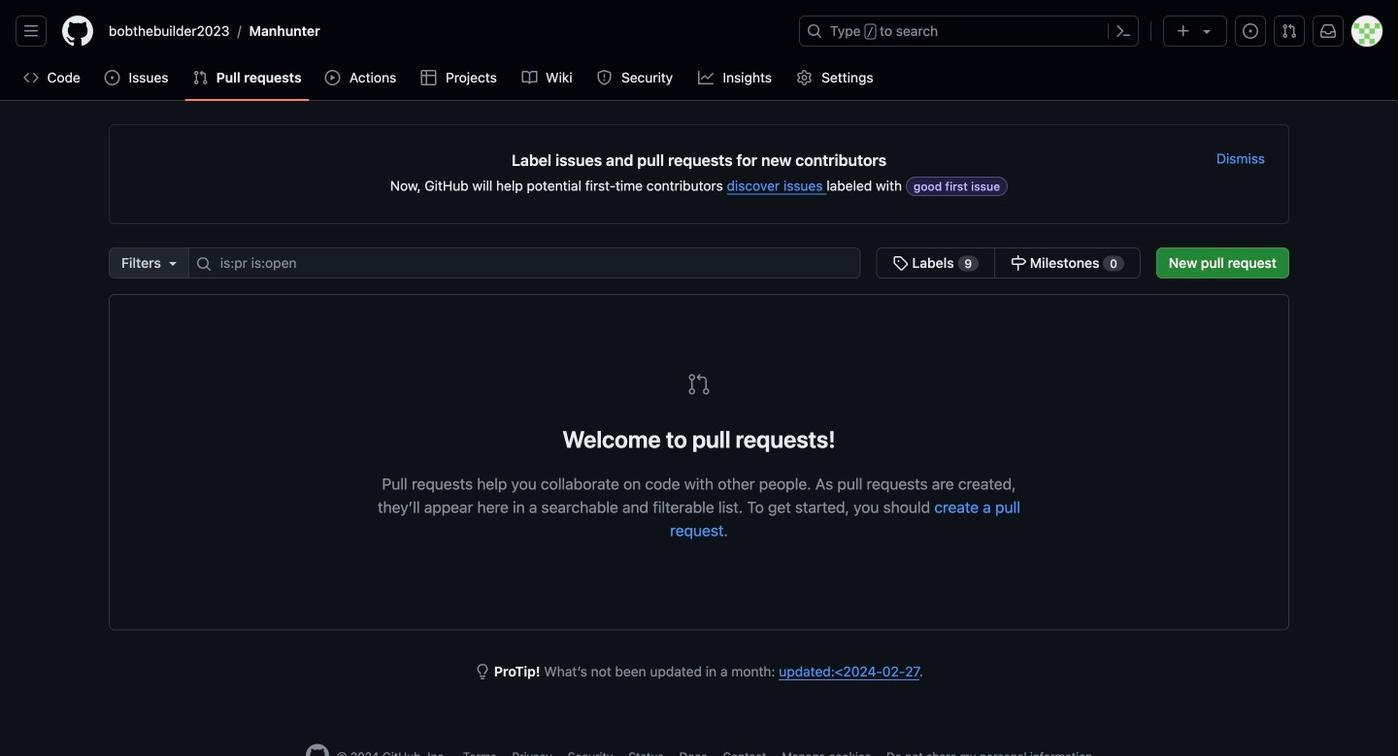 Task type: vqa. For each thing, say whether or not it's contained in the screenshot.
git pull request image for topmost issue opened image
yes



Task type: locate. For each thing, give the bounding box(es) containing it.
2 horizontal spatial git pull request image
[[1282, 23, 1297, 39]]

search image
[[196, 256, 212, 272]]

git pull request image for issue opened image
[[1282, 23, 1297, 39]]

plus image
[[1176, 23, 1192, 39]]

0 horizontal spatial git pull request image
[[193, 70, 208, 85]]

shield image
[[597, 70, 612, 85]]

1 horizontal spatial git pull request image
[[688, 373, 711, 396]]

2 vertical spatial git pull request image
[[688, 373, 711, 396]]

issue element
[[877, 248, 1141, 279]]

None search field
[[109, 248, 1141, 279]]

list
[[101, 16, 788, 47]]

command palette image
[[1116, 23, 1131, 39]]

homepage image
[[62, 16, 93, 47]]

Search all issues text field
[[188, 248, 861, 279]]

1 vertical spatial git pull request image
[[193, 70, 208, 85]]

0 vertical spatial git pull request image
[[1282, 23, 1297, 39]]

git pull request image
[[1282, 23, 1297, 39], [193, 70, 208, 85], [688, 373, 711, 396]]



Task type: describe. For each thing, give the bounding box(es) containing it.
light bulb image
[[475, 664, 491, 680]]

graph image
[[698, 70, 714, 85]]

triangle down image
[[165, 255, 180, 271]]

play image
[[325, 70, 341, 85]]

gear image
[[797, 70, 813, 85]]

code image
[[23, 70, 39, 85]]

notifications image
[[1321, 23, 1336, 39]]

issue opened image
[[1243, 23, 1259, 39]]

git pull request image for issue opened icon
[[193, 70, 208, 85]]

homepage image
[[306, 744, 329, 757]]

milestone image
[[1011, 255, 1027, 271]]

table image
[[421, 70, 437, 85]]

tag image
[[893, 255, 909, 271]]

book image
[[522, 70, 537, 85]]

Issues search field
[[188, 248, 861, 279]]

triangle down image
[[1199, 23, 1215, 39]]

issue opened image
[[104, 70, 120, 85]]



